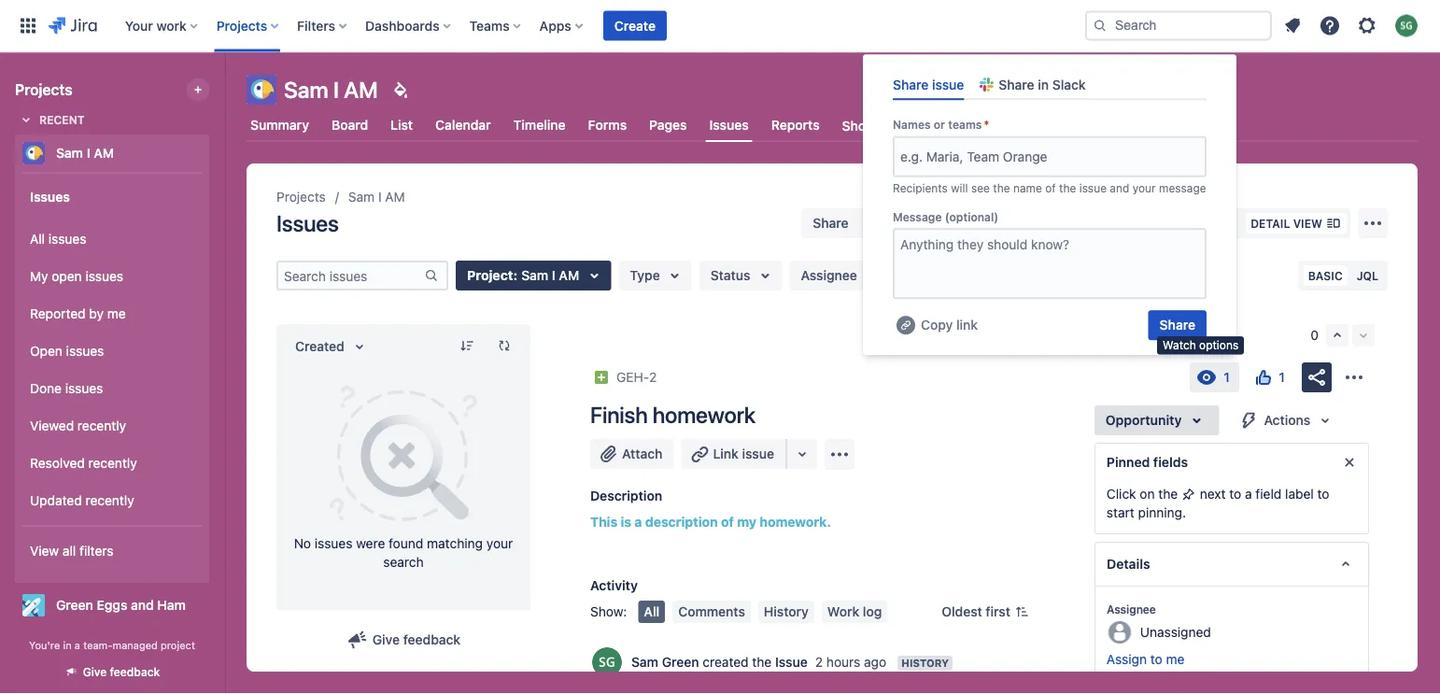 Task type: locate. For each thing, give the bounding box(es) containing it.
0 horizontal spatial your
[[486, 536, 513, 551]]

give feedback button
[[335, 625, 472, 655], [53, 657, 171, 687]]

history right ago
[[902, 657, 949, 669]]

issues right open
[[85, 269, 123, 284]]

1 view from the left
[[1189, 217, 1218, 230]]

0 horizontal spatial 2
[[649, 369, 657, 385]]

share in slack
[[999, 77, 1086, 92]]

primary element
[[11, 0, 1085, 52]]

recently inside viewed recently link
[[77, 418, 126, 434]]

2 vertical spatial recently
[[85, 493, 134, 508]]

assignee pin to top. only you can see pinned fields. image
[[1160, 602, 1175, 616]]

to right next
[[1229, 486, 1242, 502]]

all right show:
[[644, 604, 660, 619]]

1 horizontal spatial issue
[[932, 77, 964, 92]]

show:
[[590, 604, 627, 619]]

eggs
[[97, 597, 127, 613]]

all right view
[[63, 543, 76, 559]]

1 horizontal spatial a
[[635, 514, 642, 530]]

collapse recent projects image
[[15, 108, 37, 131]]

0 horizontal spatial project
[[467, 268, 513, 283]]

1 horizontal spatial assignee
[[1107, 602, 1156, 616]]

link issue button
[[681, 439, 787, 469]]

issue up 'go to all issues'
[[1080, 182, 1107, 195]]

1 vertical spatial history
[[902, 657, 949, 669]]

type
[[630, 268, 660, 283]]

issue right link
[[742, 446, 774, 461]]

a for team-
[[75, 639, 80, 651]]

1 horizontal spatial give feedback
[[373, 632, 461, 647]]

2 horizontal spatial projects
[[276, 189, 326, 205]]

1 vertical spatial recently
[[88, 455, 137, 471]]

hours
[[827, 654, 861, 670]]

issues up all issues
[[30, 188, 70, 204]]

1 horizontal spatial feedback
[[403, 632, 461, 647]]

issue up names or teams * on the right top
[[932, 77, 964, 92]]

0 vertical spatial tab list
[[885, 69, 1214, 100]]

0 horizontal spatial issues
[[30, 188, 70, 204]]

recently for viewed recently
[[77, 418, 126, 434]]

1 horizontal spatial all
[[1077, 215, 1091, 231]]

project up "refresh" image
[[467, 268, 513, 283]]

sam right :
[[521, 268, 549, 283]]

project settings link
[[948, 108, 1052, 142]]

0 vertical spatial project
[[951, 117, 995, 133]]

group containing all issues
[[22, 215, 202, 525]]

board
[[332, 117, 368, 133]]

0 vertical spatial all
[[30, 231, 45, 247]]

1 vertical spatial issues
[[30, 188, 70, 204]]

me right by
[[107, 306, 126, 321]]

view down "message"
[[1189, 217, 1218, 230]]

i up board
[[333, 77, 339, 103]]

1 horizontal spatial projects
[[216, 18, 267, 33]]

2 vertical spatial issues
[[276, 210, 339, 236]]

me down "unassigned"
[[1166, 652, 1185, 667]]

all button
[[638, 601, 665, 623]]

1 vertical spatial issue
[[1080, 182, 1107, 195]]

0 horizontal spatial in
[[63, 639, 72, 651]]

1 horizontal spatial give
[[373, 632, 400, 647]]

a left 'field'
[[1245, 486, 1252, 502]]

1 horizontal spatial project
[[951, 117, 995, 133]]

projects up sidebar navigation icon in the top left of the page
[[216, 18, 267, 33]]

assignee button
[[790, 261, 889, 290]]

reported
[[30, 306, 86, 321]]

feedback
[[403, 632, 461, 647], [110, 666, 160, 679]]

recently inside updated recently link
[[85, 493, 134, 508]]

issues up viewed recently
[[65, 381, 103, 396]]

1 vertical spatial sam i am link
[[348, 186, 405, 208]]

menu bar
[[635, 601, 891, 623]]

project inside project settings link
[[951, 117, 995, 133]]

0 horizontal spatial projects
[[15, 81, 72, 99]]

sam i am down recent
[[56, 145, 114, 161]]

sam i am link down recent
[[15, 135, 202, 172]]

and
[[1110, 182, 1130, 195], [131, 597, 154, 613]]

recently for updated recently
[[85, 493, 134, 508]]

your right matching
[[486, 536, 513, 551]]

1 horizontal spatial in
[[1038, 77, 1049, 92]]

detail view
[[1251, 217, 1323, 230]]

0 vertical spatial give
[[373, 632, 400, 647]]

projects up collapse recent projects icon
[[15, 81, 72, 99]]

no
[[294, 536, 311, 551]]

share inside dropdown button
[[813, 215, 849, 231]]

0 horizontal spatial sam i am link
[[15, 135, 202, 172]]

create button
[[603, 11, 667, 41]]

2 view from the left
[[1293, 217, 1323, 230]]

0 vertical spatial assignee
[[801, 268, 857, 283]]

start
[[1107, 505, 1135, 520]]

0 horizontal spatial me
[[107, 306, 126, 321]]

sam i am link right projects link
[[348, 186, 405, 208]]

issues for export issues
[[947, 215, 986, 231]]

this is a description of my homework.
[[590, 514, 831, 530]]

2 vertical spatial issue
[[742, 446, 774, 461]]

1 vertical spatial feedback
[[110, 666, 160, 679]]

history up issue
[[764, 604, 809, 619]]

0 vertical spatial issue
[[932, 77, 964, 92]]

1 horizontal spatial all
[[644, 604, 660, 619]]

give
[[373, 632, 400, 647], [83, 666, 107, 679]]

all inside 'link'
[[30, 231, 45, 247]]

to for me
[[1151, 652, 1163, 667]]

2 horizontal spatial a
[[1245, 486, 1252, 502]]

issue for share issue
[[932, 77, 964, 92]]

of left my
[[721, 514, 734, 530]]

i right :
[[552, 268, 556, 283]]

1 vertical spatial sam i am
[[56, 145, 114, 161]]

issues
[[947, 215, 986, 231], [1094, 215, 1133, 231], [48, 231, 86, 247], [85, 269, 123, 284], [66, 343, 104, 359], [65, 381, 103, 396], [315, 536, 353, 551]]

pinned
[[1107, 454, 1150, 470]]

green eggs and ham
[[56, 597, 186, 613]]

0 vertical spatial feedback
[[403, 632, 461, 647]]

maria,
[[926, 149, 963, 164]]

the up 'go to all issues'
[[1059, 182, 1076, 195]]

0 horizontal spatial assignee
[[801, 268, 857, 283]]

give feedback down you're in a team-managed project in the left of the page
[[83, 666, 160, 679]]

0 vertical spatial projects
[[216, 18, 267, 33]]

share up watch
[[1160, 317, 1196, 333]]

a for description
[[635, 514, 642, 530]]

issues inside 'button'
[[947, 215, 986, 231]]

sam i am link
[[15, 135, 202, 172], [348, 186, 405, 208]]

0 horizontal spatial issue
[[742, 446, 774, 461]]

pinning.
[[1138, 505, 1186, 520]]

0 vertical spatial sam i am
[[284, 77, 378, 103]]

recently down resolved recently link
[[85, 493, 134, 508]]

issues down will
[[947, 215, 986, 231]]

your left "message"
[[1133, 182, 1156, 195]]

recipients will see the name of the issue and your message
[[893, 182, 1206, 195]]

0 vertical spatial issues
[[709, 117, 749, 132]]

in right you're
[[63, 639, 72, 651]]

in left slack
[[1038, 77, 1049, 92]]

1 horizontal spatial view
[[1293, 217, 1323, 230]]

1 vertical spatial give
[[83, 666, 107, 679]]

2 horizontal spatial issue
[[1080, 182, 1107, 195]]

a right the is on the bottom left
[[635, 514, 642, 530]]

add to starred image
[[204, 142, 226, 164]]

search
[[383, 554, 424, 570]]

e.g.
[[900, 149, 923, 164]]

1 vertical spatial project
[[467, 268, 513, 283]]

share left open share dialog image
[[813, 215, 849, 231]]

1 horizontal spatial me
[[1166, 652, 1185, 667]]

ago
[[864, 654, 887, 670]]

tab list
[[885, 69, 1214, 100], [235, 108, 1429, 142]]

your
[[1133, 182, 1156, 195], [486, 536, 513, 551]]

name
[[1013, 182, 1042, 195]]

0 vertical spatial me
[[107, 306, 126, 321]]

0 horizontal spatial all
[[63, 543, 76, 559]]

issues
[[709, 117, 749, 132], [30, 188, 70, 204], [276, 210, 339, 236]]

a for field
[[1245, 486, 1252, 502]]

tab list containing issues
[[235, 108, 1429, 142]]

share issue
[[893, 77, 964, 92]]

board link
[[328, 108, 372, 142]]

the right see
[[993, 182, 1010, 195]]

feedback down search
[[403, 632, 461, 647]]

feedback down managed
[[110, 666, 160, 679]]

0 vertical spatial of
[[1045, 182, 1056, 195]]

to inside button
[[1151, 652, 1163, 667]]

sam i am up board
[[284, 77, 378, 103]]

help image
[[1319, 14, 1341, 37]]

2 left hours
[[815, 654, 823, 670]]

timeline link
[[510, 108, 569, 142]]

message
[[1159, 182, 1206, 195]]

give feedback button down search
[[335, 625, 472, 655]]

view right detail
[[1293, 217, 1323, 230]]

message (optional)
[[893, 210, 999, 223]]

summary
[[250, 117, 309, 133]]

0 vertical spatial sam i am link
[[15, 135, 202, 172]]

give down team-
[[83, 666, 107, 679]]

oldest first
[[942, 604, 1011, 619]]

give feedback down search
[[373, 632, 461, 647]]

filters
[[79, 543, 114, 559]]

menu bar containing all
[[635, 601, 891, 623]]

1 vertical spatial list
[[1161, 217, 1186, 230]]

all issues
[[30, 231, 86, 247]]

projects inside dropdown button
[[216, 18, 267, 33]]

2
[[649, 369, 657, 385], [815, 654, 823, 670]]

1 vertical spatial give feedback
[[83, 666, 160, 679]]

green
[[56, 597, 93, 613], [662, 654, 699, 670]]

view for detail view
[[1293, 217, 1323, 230]]

2 vertical spatial projects
[[276, 189, 326, 205]]

open issues link
[[22, 333, 202, 370]]

a inside next to a field label to start pinning.
[[1245, 486, 1252, 502]]

1 vertical spatial your
[[486, 536, 513, 551]]

go
[[1040, 215, 1058, 231]]

0 vertical spatial history
[[764, 604, 809, 619]]

1 vertical spatial green
[[662, 654, 699, 670]]

all
[[30, 231, 45, 247], [644, 604, 660, 619]]

issues down projects link
[[276, 210, 339, 236]]

project up e.g. maria, team orange
[[951, 117, 995, 133]]

0 vertical spatial in
[[1038, 77, 1049, 92]]

list for list
[[391, 117, 413, 133]]

Message (optional) text field
[[893, 228, 1207, 299]]

list inside the list link
[[391, 117, 413, 133]]

tab list containing share issue
[[885, 69, 1214, 100]]

all inside button
[[644, 604, 660, 619]]

give down search
[[373, 632, 400, 647]]

to right assign
[[1151, 652, 1163, 667]]

recently down viewed recently link
[[88, 455, 137, 471]]

me inside button
[[1166, 652, 1185, 667]]

issues inside no issues were found matching your search
[[315, 536, 353, 551]]

oldest first button
[[931, 601, 1040, 623]]

recent
[[39, 113, 85, 126]]

0 horizontal spatial all
[[30, 231, 45, 247]]

0 vertical spatial recently
[[77, 418, 126, 434]]

newest first image
[[1014, 604, 1029, 619]]

Search field
[[1085, 11, 1272, 41]]

status
[[711, 268, 750, 283]]

list down set background color icon
[[391, 117, 413, 133]]

green left eggs
[[56, 597, 93, 613]]

issues right no
[[315, 536, 353, 551]]

first
[[986, 604, 1011, 619]]

to
[[1061, 215, 1073, 231], [1229, 486, 1242, 502], [1318, 486, 1330, 502], [1151, 652, 1163, 667]]

projects link
[[276, 186, 326, 208]]

assignee left assignee pin to top. only you can see pinned fields. icon
[[1107, 602, 1156, 616]]

basic
[[1308, 269, 1343, 282]]

me for assign to me
[[1166, 652, 1185, 667]]

dashboards button
[[360, 11, 458, 41]]

2 vertical spatial a
[[75, 639, 80, 651]]

0 horizontal spatial view
[[1189, 217, 1218, 230]]

viewed recently
[[30, 418, 126, 434]]

and up 'go to all issues'
[[1110, 182, 1130, 195]]

my
[[30, 269, 48, 284]]

2 up finish homework
[[649, 369, 657, 385]]

fields
[[1154, 454, 1188, 470]]

1 vertical spatial projects
[[15, 81, 72, 99]]

of right name
[[1045, 182, 1056, 195]]

import and bulk change issues image
[[1362, 212, 1384, 234]]

issues up open
[[48, 231, 86, 247]]

1 vertical spatial me
[[1166, 652, 1185, 667]]

sidebar navigation image
[[204, 75, 245, 112]]

issues right pages
[[709, 117, 749, 132]]

recently down done issues link
[[77, 418, 126, 434]]

list
[[391, 117, 413, 133], [1161, 217, 1186, 230]]

list down "message"
[[1161, 217, 1186, 230]]

recently inside resolved recently link
[[88, 455, 137, 471]]

2 group from the top
[[22, 215, 202, 525]]

1 vertical spatial and
[[131, 597, 154, 613]]

green left created
[[662, 654, 699, 670]]

view for list view
[[1189, 217, 1218, 230]]

i up all issues 'link' at the top left
[[87, 145, 90, 161]]

1 horizontal spatial issues
[[276, 210, 339, 236]]

to for a
[[1229, 486, 1242, 502]]

1 vertical spatial all
[[644, 604, 660, 619]]

orange
[[1003, 149, 1048, 164]]

all up my
[[30, 231, 45, 247]]

0 horizontal spatial history
[[764, 604, 809, 619]]

0 vertical spatial list
[[391, 117, 413, 133]]

0 vertical spatial a
[[1245, 486, 1252, 502]]

sam i am right projects link
[[348, 189, 405, 205]]

Search issues text field
[[278, 262, 424, 289]]

the left issue
[[752, 654, 772, 670]]

2 inside 'link'
[[649, 369, 657, 385]]

0 vertical spatial and
[[1110, 182, 1130, 195]]

description
[[590, 488, 662, 503]]

team-
[[83, 639, 113, 651]]

this
[[590, 514, 618, 530]]

jira image
[[49, 14, 97, 37], [49, 14, 97, 37]]

group
[[22, 172, 202, 581], [22, 215, 202, 525]]

work log
[[827, 604, 882, 619]]

1 group from the top
[[22, 172, 202, 581]]

2 horizontal spatial issues
[[709, 117, 749, 132]]

give feedback button down you're in a team-managed project in the left of the page
[[53, 657, 171, 687]]

1 vertical spatial all
[[63, 543, 76, 559]]

1 horizontal spatial your
[[1133, 182, 1156, 195]]

1 horizontal spatial and
[[1110, 182, 1130, 195]]

0 vertical spatial give feedback button
[[335, 625, 472, 655]]

feedback for the rightmost give feedback button
[[403, 632, 461, 647]]

all for all
[[644, 604, 660, 619]]

0 horizontal spatial a
[[75, 639, 80, 651]]

0 vertical spatial your
[[1133, 182, 1156, 195]]

banner
[[0, 0, 1440, 52]]

field
[[1256, 486, 1282, 502]]

0 horizontal spatial green
[[56, 597, 93, 613]]

1 horizontal spatial 2
[[815, 654, 823, 670]]

all right 'go' at the top of the page
[[1077, 215, 1091, 231]]

1 vertical spatial of
[[721, 514, 734, 530]]

sam right projects link
[[348, 189, 375, 205]]

projects
[[216, 18, 267, 33], [15, 81, 72, 99], [276, 189, 326, 205]]

all
[[1077, 215, 1091, 231], [63, 543, 76, 559]]

0 horizontal spatial list
[[391, 117, 413, 133]]

details
[[1107, 556, 1150, 572]]

by
[[89, 306, 104, 321]]

1 vertical spatial in
[[63, 639, 72, 651]]

issues right 'go' at the top of the page
[[1094, 215, 1133, 231]]

and left ham at the left of page
[[131, 597, 154, 613]]

projects down summary link
[[276, 189, 326, 205]]

a left team-
[[75, 639, 80, 651]]

1 horizontal spatial sam i am link
[[348, 186, 405, 208]]

1 horizontal spatial list
[[1161, 217, 1186, 230]]

assignee down share dropdown button
[[801, 268, 857, 283]]

:
[[513, 268, 518, 283]]

0 vertical spatial 2
[[649, 369, 657, 385]]

search image
[[1093, 18, 1108, 33]]

issues down reported by me
[[66, 343, 104, 359]]

open export issues dropdown image
[[999, 212, 1021, 234]]

all issues link
[[22, 220, 202, 258]]

in for share
[[1038, 77, 1049, 92]]

assignee inside assignee "dropdown button"
[[801, 268, 857, 283]]

1 vertical spatial give feedback button
[[53, 657, 171, 687]]

created
[[295, 339, 344, 354]]

hide message image
[[1339, 451, 1361, 474]]

0 horizontal spatial give
[[83, 666, 107, 679]]

you're
[[29, 639, 60, 651]]

give feedback for the rightmost give feedback button
[[373, 632, 461, 647]]

to right 'go' at the top of the page
[[1061, 215, 1073, 231]]

watch options tooltip
[[1157, 336, 1244, 355]]

project for project settings
[[951, 117, 995, 133]]

pinned fields
[[1107, 454, 1188, 470]]

project
[[951, 117, 995, 133], [467, 268, 513, 283]]

issue inside button
[[742, 446, 774, 461]]



Task type: vqa. For each thing, say whether or not it's contained in the screenshot.
"template"
no



Task type: describe. For each thing, give the bounding box(es) containing it.
on
[[1140, 486, 1155, 502]]

link web pages and more image
[[791, 443, 814, 465]]

issues for done issues
[[65, 381, 103, 396]]

reported by me link
[[22, 295, 202, 333]]

all for all issues
[[30, 231, 45, 247]]

projects for projects link
[[276, 189, 326, 205]]

managed
[[113, 639, 158, 651]]

view all filters link
[[22, 532, 202, 570]]

unassigned
[[1140, 624, 1211, 639]]

apps
[[540, 18, 571, 33]]

homework
[[653, 402, 756, 428]]

forms
[[588, 117, 627, 133]]

e.g. maria, team orange
[[900, 149, 1048, 164]]

open
[[30, 343, 63, 359]]

details element
[[1095, 542, 1369, 587]]

my open issues
[[30, 269, 123, 284]]

1 vertical spatial 2
[[815, 654, 823, 670]]

copy link button
[[893, 310, 980, 340]]

history inside button
[[764, 604, 809, 619]]

actions image
[[1343, 366, 1366, 389]]

attach button
[[590, 439, 674, 469]]

shortcuts
[[842, 117, 903, 133]]

click on the
[[1107, 486, 1182, 502]]

done issues link
[[22, 370, 202, 407]]

finish
[[590, 402, 648, 428]]

add app image
[[829, 443, 851, 466]]

history button
[[758, 601, 814, 623]]

resolved recently
[[30, 455, 137, 471]]

give for the rightmost give feedback button
[[373, 632, 400, 647]]

issues for no issues were found matching your search
[[315, 536, 353, 551]]

calendar link
[[432, 108, 495, 142]]

share image
[[1306, 366, 1328, 389]]

list for list view
[[1161, 217, 1186, 230]]

log
[[863, 604, 882, 619]]

sam up summary on the top left of the page
[[284, 77, 329, 103]]

no issues were found matching your search
[[294, 536, 513, 570]]

appswitcher icon image
[[17, 14, 39, 37]]

export issues button
[[892, 208, 1021, 238]]

next
[[1200, 486, 1226, 502]]

team
[[967, 149, 1000, 164]]

attach
[[622, 446, 663, 461]]

export
[[903, 215, 943, 231]]

issue
[[775, 654, 808, 670]]

add to starred image
[[204, 594, 226, 616]]

is
[[621, 514, 631, 530]]

comments
[[678, 604, 745, 619]]

share up settings
[[999, 77, 1035, 92]]

0 vertical spatial all
[[1077, 215, 1091, 231]]

share button
[[1149, 310, 1207, 340]]

project for project : sam i am
[[467, 268, 513, 283]]

am up board
[[344, 77, 378, 103]]

opportunity
[[1106, 412, 1182, 428]]

activity
[[590, 578, 638, 593]]

share button
[[802, 208, 884, 238]]

will
[[951, 182, 968, 195]]

project
[[161, 639, 195, 651]]

create project image
[[191, 82, 205, 97]]

names or teams *
[[893, 118, 989, 131]]

resolved recently link
[[22, 445, 202, 482]]

done
[[30, 381, 62, 396]]

1 horizontal spatial green
[[662, 654, 699, 670]]

to right label
[[1318, 486, 1330, 502]]

refresh image
[[497, 338, 512, 353]]

viewed recently link
[[22, 407, 202, 445]]

i right projects link
[[378, 189, 382, 205]]

options
[[1199, 339, 1239, 352]]

go to all issues
[[1040, 215, 1133, 231]]

0 vertical spatial green
[[56, 597, 93, 613]]

status button
[[699, 261, 782, 290]]

reports
[[771, 117, 820, 133]]

updated recently link
[[22, 482, 202, 519]]

teams button
[[464, 11, 528, 41]]

0 horizontal spatial and
[[131, 597, 154, 613]]

feedback for bottommost give feedback button
[[110, 666, 160, 679]]

sort descending image
[[460, 338, 475, 353]]

view
[[30, 543, 59, 559]]

am up all issues 'link' at the top left
[[94, 145, 114, 161]]

assign to me button
[[1107, 650, 1350, 669]]

1 horizontal spatial history
[[902, 657, 949, 669]]

to for all
[[1061, 215, 1073, 231]]

notifications image
[[1282, 14, 1304, 37]]

my open issues link
[[22, 258, 202, 295]]

the up pinning.
[[1159, 486, 1178, 502]]

geh-2 link
[[616, 366, 657, 389]]

0 horizontal spatial of
[[721, 514, 734, 530]]

recently for resolved recently
[[88, 455, 137, 471]]

updated recently
[[30, 493, 134, 508]]

0
[[1311, 327, 1319, 343]]

message
[[893, 210, 942, 223]]

sam down all button
[[631, 654, 659, 670]]

am down the list link at the top of page
[[385, 189, 405, 205]]

geh-2
[[616, 369, 657, 385]]

me for reported by me
[[107, 306, 126, 321]]

list view
[[1161, 217, 1218, 230]]

link issue
[[713, 446, 774, 461]]

banner containing your work
[[0, 0, 1440, 52]]

type button
[[619, 261, 692, 290]]

click
[[1107, 486, 1136, 502]]

copy link
[[921, 317, 978, 333]]

sam down recent
[[56, 145, 83, 161]]

your inside no issues were found matching your search
[[486, 536, 513, 551]]

issue for link issue
[[742, 446, 774, 461]]

or
[[934, 118, 945, 131]]

1 horizontal spatial give feedback button
[[335, 625, 472, 655]]

created button
[[284, 332, 382, 361]]

1 vertical spatial assignee
[[1107, 602, 1156, 616]]

group containing issues
[[22, 172, 202, 581]]

teams
[[470, 18, 510, 33]]

issues for all issues
[[48, 231, 86, 247]]

opportunity button
[[1095, 405, 1219, 435]]

homework.
[[760, 514, 831, 530]]

project settings
[[951, 117, 1049, 133]]

watch options
[[1163, 339, 1239, 352]]

open
[[52, 269, 82, 284]]

share inside button
[[1160, 317, 1196, 333]]

assign
[[1107, 652, 1147, 667]]

1 horizontal spatial of
[[1045, 182, 1056, 195]]

share up names
[[893, 77, 929, 92]]

issues for open issues
[[66, 343, 104, 359]]

(optional)
[[945, 210, 999, 223]]

label
[[1285, 486, 1314, 502]]

settings image
[[1356, 14, 1379, 37]]

order by image
[[348, 335, 371, 358]]

recipients
[[893, 182, 948, 195]]

open share dialog image
[[862, 212, 884, 234]]

give for bottommost give feedback button
[[83, 666, 107, 679]]

work log button
[[822, 601, 888, 623]]

oldest
[[942, 604, 982, 619]]

copy
[[921, 317, 953, 333]]

lead image
[[594, 370, 609, 385]]

timeline
[[513, 117, 566, 133]]

am right :
[[559, 268, 579, 283]]

2 vertical spatial sam i am
[[348, 189, 405, 205]]

copy link to issue image
[[653, 369, 668, 384]]

projects for the projects dropdown button
[[216, 18, 267, 33]]

set background color image
[[389, 78, 412, 101]]

found
[[389, 536, 423, 551]]

in for you're
[[63, 639, 72, 651]]

give feedback for bottommost give feedback button
[[83, 666, 160, 679]]

your profile and settings image
[[1396, 14, 1418, 37]]

slack
[[1052, 77, 1086, 92]]

your
[[125, 18, 153, 33]]

filters
[[297, 18, 335, 33]]



